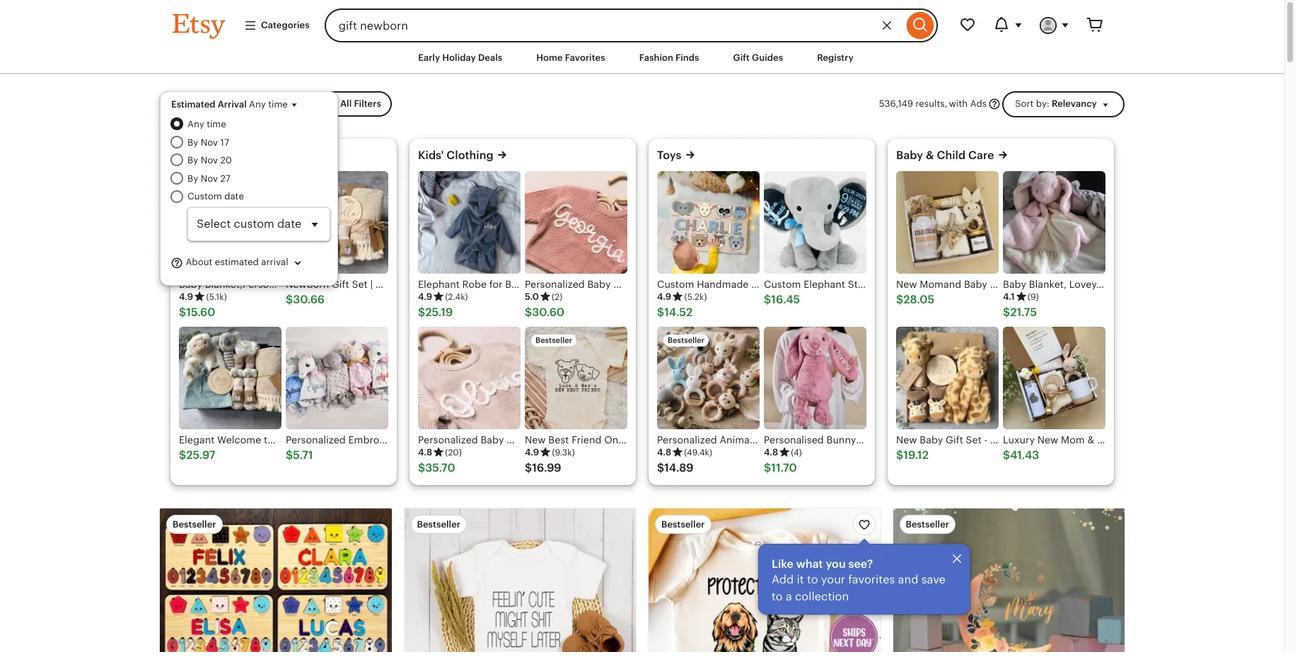 Task type: vqa. For each thing, say whether or not it's contained in the screenshot.
Help Center link
no



Task type: locate. For each thing, give the bounding box(es) containing it.
$ 14.89
[[657, 461, 694, 475]]

sort by: relevancy
[[1015, 98, 1097, 109]]

personalised bunny rabbit plush toy,custom embroidered bunny rabbit,monogrammed bunny rabbit plush,bunny soft toy,flower girl proposal gift image
[[764, 327, 867, 430]]

product video element for 4th bestseller link from the right
[[160, 509, 392, 652]]

nov inside by nov 17 'link'
[[201, 137, 218, 148]]

collection
[[795, 590, 849, 603]]

1 horizontal spatial 4.8
[[657, 447, 672, 458]]

$ for 28.05
[[896, 293, 904, 306]]

filters
[[354, 99, 381, 109]]

tooltip containing like what you see?
[[758, 540, 970, 615]]

estimated
[[171, 99, 215, 110]]

$ 30.60
[[525, 306, 565, 319]]

16.45
[[771, 293, 800, 306]]

4.9 up the "$ 16.99"
[[525, 447, 539, 458]]

baby girl christmas gift, personalized night light for kids, custom night light, infant christmas gift, personalized lamp, name night light image
[[893, 509, 1125, 652]]

$ 15.60
[[179, 306, 215, 319]]

0 horizontal spatial to
[[772, 590, 783, 603]]

nov left 27
[[201, 173, 218, 184]]

any up any time link
[[249, 99, 266, 110]]

$ for 11.70
[[764, 461, 771, 475]]

to
[[807, 573, 818, 586], [772, 590, 783, 603]]

0 horizontal spatial product video element
[[160, 509, 392, 652]]

categories
[[261, 20, 310, 30]]

2 vertical spatial by
[[187, 173, 198, 184]]

0 horizontal spatial 4.8
[[418, 447, 433, 458]]

1 horizontal spatial product video element
[[893, 509, 1125, 652]]

custom
[[187, 191, 222, 201]]

you
[[826, 557, 846, 571]]

(2)
[[552, 292, 563, 302]]

$ 25.97
[[179, 449, 215, 462]]

product video element for 1st bestseller link from the right
[[893, 509, 1125, 652]]

early
[[418, 52, 440, 63]]

personalized embroidered baby shower gifts,personalized baby comforter blankets,custom baby shower gifts,baby gifts for new moms,baby gifts image
[[286, 327, 388, 430]]

$ 41.43
[[1003, 449, 1040, 462]]

by inside 'link'
[[187, 137, 198, 148]]

by for by nov 27
[[187, 173, 198, 184]]

35.70
[[425, 461, 456, 475]]

by down any time
[[187, 137, 198, 148]]

nov for 27
[[201, 173, 218, 184]]

any down estimated
[[187, 119, 204, 130]]

your
[[821, 573, 845, 586]]

1 vertical spatial time
[[207, 119, 226, 130]]

nov inside by nov 20 link
[[201, 155, 218, 166]]

0 horizontal spatial time
[[207, 119, 226, 130]]

2 bestseller link from the left
[[404, 509, 636, 652]]

baby & child care
[[896, 149, 994, 162]]

4.9 up $ 25.19
[[418, 292, 433, 302]]

time up any time link
[[268, 99, 288, 110]]

personalized animal crochet rattle | baby shower gift | custom wooden baby rattle | crochet rattle toy | newborn gift for christmas image
[[657, 327, 760, 430]]

$ for 41.43
[[1003, 449, 1010, 462]]

categories button
[[233, 13, 320, 38]]

by nov 27
[[187, 173, 231, 184]]

2 vertical spatial nov
[[201, 173, 218, 184]]

1 horizontal spatial any
[[249, 99, 266, 110]]

1 product video element from the left
[[160, 509, 392, 652]]

nov left 17
[[201, 137, 218, 148]]

new momand baby gift bundle postpartum care and baby essentials perfect push present and baby showergift|gender-neutral newborn care package image
[[896, 171, 999, 274]]

27
[[220, 173, 231, 184]]

(4)
[[791, 448, 802, 458]]

$ for 30.60
[[525, 306, 532, 319]]

elegant welcome to the world baby gifts - perfect for baby boys and baby girls image
[[179, 327, 282, 430]]

2 product video element from the left
[[893, 509, 1125, 652]]

$ for 5.71
[[286, 449, 293, 462]]

0 horizontal spatial any
[[187, 119, 204, 130]]

4.1
[[1003, 292, 1015, 302]]

by:
[[1036, 98, 1050, 109]]

bestseller down 35.70
[[417, 519, 461, 530]]

arrival
[[218, 99, 247, 110]]

4.8 up $ 14.89
[[657, 447, 672, 458]]

to right it
[[807, 573, 818, 586]]

product video element
[[160, 509, 392, 652], [893, 509, 1125, 652]]

nov inside by nov 27 link
[[201, 173, 218, 184]]

by nov 17
[[187, 137, 229, 148]]

2 by from the top
[[187, 155, 198, 166]]

1 vertical spatial by
[[187, 155, 198, 166]]

1 horizontal spatial to
[[807, 573, 818, 586]]

guides
[[752, 52, 783, 63]]

4.8
[[418, 447, 433, 458], [657, 447, 672, 458], [764, 447, 778, 458]]

to left a
[[772, 590, 783, 603]]

by
[[187, 137, 198, 148], [187, 155, 198, 166], [187, 173, 198, 184]]

unique personalized baby name puzzles for learning and play | custom wooden toys with educational benefits image
[[160, 509, 392, 652]]

4.8 up $ 35.70
[[418, 447, 433, 458]]

baby blanket,personalized embroidered name,stroller blanket,newborn baby gift ,soft breathable cotton knit, baby shower gift image
[[179, 171, 282, 274]]

1 horizontal spatial time
[[268, 99, 288, 110]]

1 4.8 from the left
[[418, 447, 433, 458]]

bestseller link
[[160, 509, 392, 652], [404, 509, 636, 652], [649, 509, 880, 652], [893, 509, 1125, 652]]

3 4.8 from the left
[[764, 447, 778, 458]]

1 vertical spatial nov
[[201, 155, 218, 166]]

time inside the select an estimated delivery date option group
[[207, 119, 226, 130]]

any time link
[[187, 118, 330, 131]]

bestseller for personalized animal crochet rattle | baby shower gift | custom wooden baby rattle | crochet rattle toy | newborn gift for christmas image
[[668, 336, 705, 345]]

date
[[224, 191, 244, 201]]

(49.4k)
[[684, 448, 713, 458]]

new best friend onesie®, protected by dog onesie®, personalized dog name onesie®, dog name onesie®, baby shower gift, newborn baby gift image
[[525, 327, 628, 430]]

0 vertical spatial nov
[[201, 137, 218, 148]]

time up by nov 17
[[207, 119, 226, 130]]

fashion finds
[[639, 52, 699, 63]]

4.9 up $ 15.60
[[179, 292, 193, 302]]

1 vertical spatial any
[[187, 119, 204, 130]]

child
[[937, 149, 966, 162]]

15.60
[[186, 306, 215, 319]]

4.8 up $ 11.70
[[764, 447, 778, 458]]

2 4.8 from the left
[[657, 447, 672, 458]]

2 horizontal spatial 4.8
[[764, 447, 778, 458]]

by down by nov 17
[[187, 155, 198, 166]]

menu bar
[[147, 42, 1138, 74]]

4.8 for 35.70
[[418, 447, 433, 458]]

estimated
[[215, 257, 259, 268]]

baby blanket, lovey, personalized blanket, security blanket, luvster, new baby, 16" animal lovey, baby shower gift image
[[1003, 171, 1106, 274]]

3 nov from the top
[[201, 173, 218, 184]]

3 by from the top
[[187, 173, 198, 184]]

4.9 for 16.99
[[525, 447, 539, 458]]

by up custom
[[187, 173, 198, 184]]

$ 16.45
[[764, 293, 800, 306]]

registry link
[[807, 45, 864, 71]]

bestseller down 30.60
[[536, 336, 572, 345]]

bestseller for the cute onesie®, funny baby onesie®, feelin' cute might shit myself later baby onesie®, funny poop baby bodysuit, new mom baby shower gift image
[[417, 519, 461, 530]]

0 vertical spatial by
[[187, 137, 198, 148]]

early holiday deals link
[[408, 45, 513, 71]]

favorites
[[848, 573, 895, 586]]

tooltip
[[758, 540, 970, 615]]

nov
[[201, 137, 218, 148], [201, 155, 218, 166], [201, 173, 218, 184]]

nov left 20
[[201, 155, 218, 166]]

bestseller up save
[[906, 519, 949, 530]]

17
[[220, 137, 229, 148]]

bestseller
[[536, 336, 572, 345], [668, 336, 705, 345], [173, 519, 216, 530], [417, 519, 461, 530], [662, 519, 705, 530], [906, 519, 949, 530]]

30.66
[[293, 293, 325, 306]]

(9.3k)
[[552, 448, 575, 458]]

about
[[186, 257, 212, 268]]

about estimated arrival
[[183, 257, 288, 268]]

None search field
[[324, 8, 938, 42]]

bestseller down 14.52
[[668, 336, 705, 345]]

fashion finds link
[[629, 45, 710, 71]]

Search for anything text field
[[324, 8, 903, 42]]

finds
[[676, 52, 699, 63]]

536,149 results,
[[879, 98, 948, 109]]

by nov 20 link
[[187, 154, 330, 168]]

$ for 21.75
[[1003, 306, 1010, 319]]

time
[[268, 99, 288, 110], [207, 119, 226, 130]]

4.9 for 25.19
[[418, 292, 433, 302]]

gift
[[733, 52, 750, 63]]

personalized baby sweater: exquisitely handcrafted name & monogram | timeless keepsake for baby image
[[525, 171, 628, 274]]

1 vertical spatial to
[[772, 590, 783, 603]]

early holiday deals
[[418, 52, 503, 63]]

$ for 16.99
[[525, 461, 532, 475]]

4 bestseller link from the left
[[893, 509, 1125, 652]]

$ for 25.19
[[418, 306, 425, 319]]

1 by from the top
[[187, 137, 198, 148]]

1 nov from the top
[[201, 137, 218, 148]]

3 bestseller link from the left
[[649, 509, 880, 652]]

4.9 up $ 14.52
[[657, 292, 672, 302]]

(5.1k)
[[206, 292, 227, 302]]

see?
[[848, 557, 873, 571]]

select an estimated delivery date option group
[[171, 118, 330, 241]]

2 nov from the top
[[201, 155, 218, 166]]

4.9
[[179, 292, 193, 302], [418, 292, 433, 302], [657, 292, 672, 302], [525, 447, 539, 458]]

arrival
[[261, 257, 288, 268]]

categories banner
[[147, 0, 1138, 42]]

bestseller down 14.89
[[662, 519, 705, 530]]

by for by nov 20
[[187, 155, 198, 166]]

custom date
[[187, 191, 244, 201]]

new baby gift set - ideal for new baby boys or girls - newborn gift box featuring safari animals - perfect for baby showers, welcoming image
[[896, 327, 999, 430]]



Task type: describe. For each thing, give the bounding box(es) containing it.
about estimated arrival button
[[171, 250, 315, 276]]

25.19
[[425, 306, 453, 319]]

any time
[[187, 119, 226, 130]]

$ for 19.12
[[896, 449, 904, 462]]

like
[[772, 557, 793, 571]]

newborn gift set | baby boy and girl gift | baby gift box for newborns | baby shower present image
[[286, 171, 388, 274]]

21.75
[[1010, 306, 1037, 319]]

25.97
[[186, 449, 215, 462]]

holiday
[[442, 52, 476, 63]]

relevancy
[[1052, 98, 1097, 109]]

a
[[786, 590, 792, 603]]

nov for 17
[[201, 137, 218, 148]]

4.8 for 14.89
[[657, 447, 672, 458]]

none search field inside categories banner
[[324, 8, 938, 42]]

(2.4k)
[[445, 292, 468, 302]]

bestseller down '$ 25.97'
[[173, 519, 216, 530]]

4.8 for 11.70
[[764, 447, 778, 458]]

custom elephant stuffed animal - the perfect baby shower and newborn gift, birth announcement, and warm welcome for the new baby image
[[764, 171, 867, 274]]

by nov 17 link
[[187, 136, 330, 150]]

16.99
[[532, 461, 562, 475]]

1 bestseller link from the left
[[160, 509, 392, 652]]

cute onesie®, funny baby onesie®, feelin' cute might shit myself later baby onesie®, funny poop baby bodysuit, new mom baby shower gift image
[[404, 509, 636, 652]]

0 vertical spatial to
[[807, 573, 818, 586]]

care
[[969, 149, 994, 162]]

bestseller for the new best friend onesie®, protected by dog onesie®, personalized dog name onesie®, dog name onesie®, baby shower gift, newborn baby gift image
[[536, 336, 572, 345]]

custom handmade name puzzle with animals, personalized birthday gift for kids, christmas gifts for toddlers, unique new baby gift, wood toy image
[[657, 171, 760, 274]]

menu bar containing early holiday deals
[[147, 42, 1138, 74]]

$ 11.70
[[764, 461, 797, 475]]

$ for 35.70
[[418, 461, 425, 475]]

estimated arrival any time
[[171, 99, 288, 110]]

clothing
[[447, 149, 494, 162]]

$ 30.66
[[286, 293, 325, 306]]

results,
[[916, 98, 948, 109]]

kids'
[[418, 149, 444, 162]]

5.71
[[293, 449, 313, 462]]

41.43
[[1010, 449, 1040, 462]]

like what you see? add it to your favorites and save to a collection
[[772, 557, 946, 603]]

all filters
[[340, 99, 381, 109]]

home
[[536, 52, 563, 63]]

14.52
[[665, 306, 693, 319]]

$ for 16.45
[[764, 293, 771, 306]]

gift guides link
[[723, 45, 794, 71]]

536,149
[[879, 98, 913, 109]]

it
[[797, 573, 804, 586]]

$ 19.12
[[896, 449, 929, 462]]

ads
[[970, 98, 987, 109]]

$ 25.19
[[418, 306, 453, 319]]

by for by nov 17
[[187, 137, 198, 148]]

&
[[926, 149, 934, 162]]

$ 14.52
[[657, 306, 693, 319]]

(9)
[[1028, 292, 1039, 302]]

20
[[220, 155, 232, 166]]

by nov 20
[[187, 155, 232, 166]]

personalized baby sweater: custom name and monogram for your cherished niece image
[[418, 327, 521, 430]]

save
[[921, 573, 946, 586]]

all filters button
[[315, 92, 392, 117]]

$ for 14.89
[[657, 461, 665, 475]]

baby shower gift, protected by dog onesie®, protected by pets onesie®, newborn baby gift, personalized baby onesie®, custom dog onesie® image
[[649, 509, 880, 652]]

$ for 14.52
[[657, 306, 665, 319]]

deals
[[478, 52, 503, 63]]

28.05
[[904, 293, 935, 306]]

home favorites
[[536, 52, 605, 63]]

30.60
[[532, 306, 565, 319]]

nov for 20
[[201, 155, 218, 166]]

with ads
[[949, 98, 987, 109]]

0 vertical spatial any
[[249, 99, 266, 110]]

5.0
[[525, 292, 539, 302]]

bestseller for the baby shower gift, protected by dog onesie®, protected by pets onesie®, newborn baby gift, personalized baby onesie®, custom dog onesie® image
[[662, 519, 705, 530]]

any inside the select an estimated delivery date option group
[[187, 119, 204, 130]]

elephant robe for baby boys, baby bath robe, baby robe with ears, boy baby bathrobe, elephant baby shower gift, elephant baby robe with name image
[[418, 171, 521, 274]]

what
[[796, 557, 823, 571]]

$ 28.05
[[896, 293, 935, 306]]

sort
[[1015, 98, 1034, 109]]

fashion
[[639, 52, 674, 63]]

toys
[[657, 149, 682, 162]]

baby
[[896, 149, 923, 162]]

$ 16.99
[[525, 461, 562, 475]]

$ 21.75
[[1003, 306, 1037, 319]]

luxury new mom & baby gift box for women after birth | baby gift basket, postpartum care package, push present, newborn boys, girls, unisex image
[[1003, 327, 1106, 430]]

19.12
[[904, 449, 929, 462]]

all
[[340, 99, 352, 109]]

registry
[[817, 52, 854, 63]]

$ for 15.60
[[179, 306, 186, 319]]

baby & child care link
[[896, 149, 994, 162]]

favorites
[[565, 52, 605, 63]]

4.9 for 15.60
[[179, 292, 193, 302]]

$ 5.71
[[286, 449, 313, 462]]

kids' clothing link
[[418, 149, 494, 162]]

$ for 30.66
[[286, 293, 293, 306]]

4.9 for 14.52
[[657, 292, 672, 302]]

by nov 27 link
[[187, 172, 330, 186]]

0 vertical spatial time
[[268, 99, 288, 110]]

(20)
[[445, 448, 462, 458]]

11.70
[[771, 461, 797, 475]]

(5.2k)
[[684, 292, 707, 302]]

$ for 25.97
[[179, 449, 186, 462]]

add
[[772, 573, 794, 586]]

with
[[949, 98, 968, 109]]



